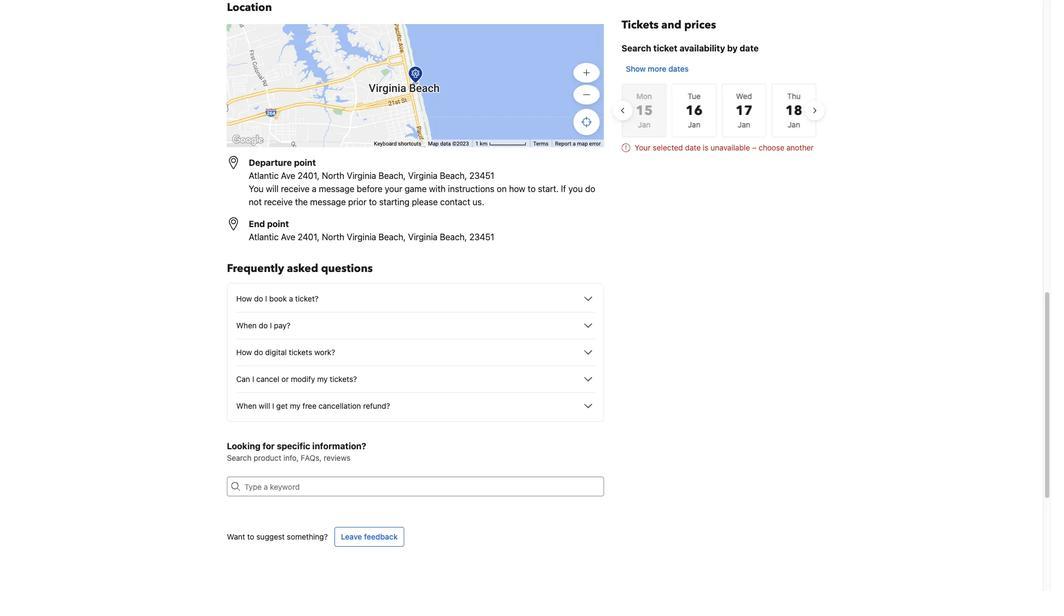 Task type: locate. For each thing, give the bounding box(es) containing it.
ticket?
[[295, 294, 319, 303]]

beach, up with
[[440, 171, 467, 181]]

do left digital
[[254, 348, 263, 357]]

keyboard shortcuts button
[[374, 140, 421, 148]]

point for departure
[[294, 157, 316, 168]]

north inside end point atlantic ave 2401, north virginia beach, virginia beach, 23451
[[322, 232, 344, 242]]

how
[[236, 294, 252, 303], [236, 348, 252, 357]]

1 vertical spatial 23451
[[469, 232, 494, 242]]

jan down 15
[[638, 120, 650, 129]]

atlantic down end
[[249, 232, 279, 242]]

point inside departure point atlantic ave 2401, north virginia beach, virginia beach, 23451 you will receive a message before your game with instructions on how to start. if you do not receive the message prior to starting please contact us.
[[294, 157, 316, 168]]

1 when from the top
[[236, 321, 257, 330]]

jan down 18
[[787, 120, 800, 129]]

my inside dropdown button
[[317, 375, 328, 384]]

2 horizontal spatial to
[[528, 184, 536, 194]]

virginia
[[347, 171, 376, 181], [408, 171, 438, 181], [347, 232, 376, 242], [408, 232, 438, 242]]

jan inside mon 15 jan
[[638, 120, 650, 129]]

1 vertical spatial point
[[267, 219, 289, 229]]

atlantic for end
[[249, 232, 279, 242]]

i left pay?
[[270, 321, 272, 330]]

not
[[249, 197, 262, 207]]

0 horizontal spatial my
[[290, 402, 300, 411]]

point
[[294, 157, 316, 168], [267, 219, 289, 229]]

do left book
[[254, 294, 263, 303]]

2401, inside departure point atlantic ave 2401, north virginia beach, virginia beach, 23451 you will receive a message before your game with instructions on how to start. if you do not receive the message prior to starting please contact us.
[[298, 171, 320, 181]]

2401, up asked
[[298, 232, 320, 242]]

north inside departure point atlantic ave 2401, north virginia beach, virginia beach, 23451 you will receive a message before your game with instructions on how to start. if you do not receive the message prior to starting please contact us.
[[322, 171, 344, 181]]

search down looking
[[227, 454, 252, 463]]

0 horizontal spatial to
[[247, 532, 254, 541]]

i
[[265, 294, 267, 303], [270, 321, 272, 330], [252, 375, 254, 384], [272, 402, 274, 411]]

2 vertical spatial a
[[289, 294, 293, 303]]

jan for 18
[[787, 120, 800, 129]]

virginia up before
[[347, 171, 376, 181]]

will
[[266, 184, 279, 194], [259, 402, 270, 411]]

thu
[[787, 92, 801, 101]]

point right end
[[267, 219, 289, 229]]

terms
[[533, 140, 549, 147]]

message right the
[[310, 197, 346, 207]]

ave inside end point atlantic ave 2401, north virginia beach, virginia beach, 23451
[[281, 232, 295, 242]]

search up show
[[622, 43, 651, 53]]

i right can
[[252, 375, 254, 384]]

reviews
[[324, 454, 351, 463]]

a inside departure point atlantic ave 2401, north virginia beach, virginia beach, 23451 you will receive a message before your game with instructions on how to start. if you do not receive the message prior to starting please contact us.
[[312, 184, 317, 194]]

date left is
[[685, 143, 701, 152]]

tickets
[[289, 348, 312, 357]]

will left get at the left bottom of the page
[[259, 402, 270, 411]]

beach, up your
[[379, 171, 406, 181]]

end
[[249, 219, 265, 229]]

ticket
[[653, 43, 678, 53]]

0 vertical spatial north
[[322, 171, 344, 181]]

1 vertical spatial 2401,
[[298, 232, 320, 242]]

please
[[412, 197, 438, 207]]

will right you
[[266, 184, 279, 194]]

0 vertical spatial when
[[236, 321, 257, 330]]

1 vertical spatial a
[[312, 184, 317, 194]]

error
[[589, 140, 601, 147]]

2 2401, from the top
[[298, 232, 320, 242]]

keyboard shortcuts
[[374, 140, 421, 147]]

my inside dropdown button
[[290, 402, 300, 411]]

beach,
[[379, 171, 406, 181], [440, 171, 467, 181], [379, 232, 406, 242], [440, 232, 467, 242]]

ave inside departure point atlantic ave 2401, north virginia beach, virginia beach, 23451 you will receive a message before your game with instructions on how to start. if you do not receive the message prior to starting please contact us.
[[281, 171, 295, 181]]

report a map error
[[555, 140, 601, 147]]

free
[[303, 402, 317, 411]]

do left pay?
[[259, 321, 268, 330]]

1 vertical spatial search
[[227, 454, 252, 463]]

0 vertical spatial 23451
[[469, 171, 494, 181]]

receive left the
[[264, 197, 293, 207]]

0 vertical spatial how
[[236, 294, 252, 303]]

0 vertical spatial my
[[317, 375, 328, 384]]

how for how do i book a ticket?
[[236, 294, 252, 303]]

0 horizontal spatial search
[[227, 454, 252, 463]]

instructions
[[448, 184, 495, 194]]

google image
[[230, 133, 266, 147]]

1 23451 from the top
[[469, 171, 494, 181]]

ave down the 'departure'
[[281, 171, 295, 181]]

do
[[585, 184, 595, 194], [254, 294, 263, 303], [259, 321, 268, 330], [254, 348, 263, 357]]

terms link
[[533, 140, 549, 147]]

more
[[648, 64, 666, 73]]

how up can
[[236, 348, 252, 357]]

2 how from the top
[[236, 348, 252, 357]]

can i cancel or modify my tickets?
[[236, 375, 357, 384]]

1 vertical spatial date
[[685, 143, 701, 152]]

23451 up instructions
[[469, 171, 494, 181]]

2401, up the
[[298, 171, 320, 181]]

start.
[[538, 184, 559, 194]]

1 ave from the top
[[281, 171, 295, 181]]

cancellation
[[319, 402, 361, 411]]

jan inside tue 16 jan
[[688, 120, 700, 129]]

2 horizontal spatial a
[[573, 140, 576, 147]]

region
[[613, 79, 825, 142]]

search inside looking for specific information? search product info, faqs, reviews
[[227, 454, 252, 463]]

2 ave from the top
[[281, 232, 295, 242]]

departure point atlantic ave 2401, north virginia beach, virginia beach, 23451 you will receive a message before your game with instructions on how to start. if you do not receive the message prior to starting please contact us.
[[249, 157, 595, 207]]

faqs,
[[301, 454, 322, 463]]

2401, inside end point atlantic ave 2401, north virginia beach, virginia beach, 23451
[[298, 232, 320, 242]]

when for when do i pay?
[[236, 321, 257, 330]]

how down frequently
[[236, 294, 252, 303]]

will inside departure point atlantic ave 2401, north virginia beach, virginia beach, 23451 you will receive a message before your game with instructions on how to start. if you do not receive the message prior to starting please contact us.
[[266, 184, 279, 194]]

departure
[[249, 157, 292, 168]]

2 jan from the left
[[688, 120, 700, 129]]

1 vertical spatial when
[[236, 402, 257, 411]]

do right the you
[[585, 184, 595, 194]]

©2023
[[452, 140, 469, 147]]

15
[[636, 102, 653, 120]]

23451 down us.
[[469, 232, 494, 242]]

1 vertical spatial my
[[290, 402, 300, 411]]

message up the prior
[[319, 184, 355, 194]]

i for get
[[272, 402, 274, 411]]

1 vertical spatial north
[[322, 232, 344, 242]]

ave
[[281, 171, 295, 181], [281, 232, 295, 242]]

beach, down starting
[[379, 232, 406, 242]]

1 vertical spatial to
[[369, 197, 377, 207]]

2 23451 from the top
[[469, 232, 494, 242]]

info,
[[283, 454, 299, 463]]

1 vertical spatial will
[[259, 402, 270, 411]]

0 horizontal spatial a
[[289, 294, 293, 303]]

1 horizontal spatial date
[[740, 43, 759, 53]]

i left book
[[265, 294, 267, 303]]

0 vertical spatial atlantic
[[249, 171, 279, 181]]

location
[[227, 0, 272, 15]]

receive
[[281, 184, 310, 194], [264, 197, 293, 207]]

my right modify
[[317, 375, 328, 384]]

0 vertical spatial will
[[266, 184, 279, 194]]

1 horizontal spatial my
[[317, 375, 328, 384]]

1 jan from the left
[[638, 120, 650, 129]]

to right want
[[247, 532, 254, 541]]

0 horizontal spatial point
[[267, 219, 289, 229]]

1 how from the top
[[236, 294, 252, 303]]

map data ©2023
[[428, 140, 469, 147]]

i for pay?
[[270, 321, 272, 330]]

4 jan from the left
[[787, 120, 800, 129]]

2 when from the top
[[236, 402, 257, 411]]

looking
[[227, 441, 261, 451]]

frequently asked questions
[[227, 261, 373, 276]]

1 vertical spatial ave
[[281, 232, 295, 242]]

or
[[281, 375, 289, 384]]

0 vertical spatial 2401,
[[298, 171, 320, 181]]

3 jan from the left
[[738, 120, 750, 129]]

looking for specific information? search product info, faqs, reviews
[[227, 441, 366, 463]]

unavailable
[[711, 143, 750, 152]]

ave up frequently asked questions
[[281, 232, 295, 242]]

jan inside "thu 18 jan"
[[787, 120, 800, 129]]

when left pay?
[[236, 321, 257, 330]]

0 vertical spatial ave
[[281, 171, 295, 181]]

2 north from the top
[[322, 232, 344, 242]]

when down can
[[236, 402, 257, 411]]

1 horizontal spatial a
[[312, 184, 317, 194]]

atlantic for departure
[[249, 171, 279, 181]]

leave feedback button
[[334, 527, 404, 547]]

my right get at the left bottom of the page
[[290, 402, 300, 411]]

jan
[[638, 120, 650, 129], [688, 120, 700, 129], [738, 120, 750, 129], [787, 120, 800, 129]]

cancel
[[256, 375, 279, 384]]

1 north from the top
[[322, 171, 344, 181]]

when
[[236, 321, 257, 330], [236, 402, 257, 411]]

work?
[[314, 348, 335, 357]]

when inside when will i get my free cancellation refund? dropdown button
[[236, 402, 257, 411]]

availability
[[680, 43, 725, 53]]

23451 inside departure point atlantic ave 2401, north virginia beach, virginia beach, 23451 you will receive a message before your game with instructions on how to start. if you do not receive the message prior to starting please contact us.
[[469, 171, 494, 181]]

point right the 'departure'
[[294, 157, 316, 168]]

your
[[385, 184, 402, 194]]

book
[[269, 294, 287, 303]]

to down before
[[369, 197, 377, 207]]

jan down 17
[[738, 120, 750, 129]]

your
[[635, 143, 651, 152]]

atlantic inside end point atlantic ave 2401, north virginia beach, virginia beach, 23451
[[249, 232, 279, 242]]

1 vertical spatial atlantic
[[249, 232, 279, 242]]

jan down 16
[[688, 120, 700, 129]]

north for departure
[[322, 171, 344, 181]]

i left get at the left bottom of the page
[[272, 402, 274, 411]]

receive up the
[[281, 184, 310, 194]]

17
[[735, 102, 752, 120]]

how for how do digital tickets work?
[[236, 348, 252, 357]]

atlantic inside departure point atlantic ave 2401, north virginia beach, virginia beach, 23451 you will receive a message before your game with instructions on how to start. if you do not receive the message prior to starting please contact us.
[[249, 171, 279, 181]]

0 vertical spatial message
[[319, 184, 355, 194]]

point inside end point atlantic ave 2401, north virginia beach, virginia beach, 23451
[[267, 219, 289, 229]]

ave for end
[[281, 232, 295, 242]]

date right by
[[740, 43, 759, 53]]

jan for 17
[[738, 120, 750, 129]]

1 vertical spatial how
[[236, 348, 252, 357]]

2401, for departure
[[298, 171, 320, 181]]

how do digital tickets work? button
[[236, 346, 595, 359]]

jan inside wed 17 jan
[[738, 120, 750, 129]]

when inside when do i pay? dropdown button
[[236, 321, 257, 330]]

0 vertical spatial point
[[294, 157, 316, 168]]

atlantic down the 'departure'
[[249, 171, 279, 181]]

1 atlantic from the top
[[249, 171, 279, 181]]

to right how
[[528, 184, 536, 194]]

0 vertical spatial search
[[622, 43, 651, 53]]

message
[[319, 184, 355, 194], [310, 197, 346, 207]]

1 2401, from the top
[[298, 171, 320, 181]]

your selected date is unavailable – choose another
[[635, 143, 814, 152]]

23451 for end point atlantic ave 2401, north virginia beach, virginia beach, 23451
[[469, 232, 494, 242]]

23451 inside end point atlantic ave 2401, north virginia beach, virginia beach, 23451
[[469, 232, 494, 242]]

search
[[622, 43, 651, 53], [227, 454, 252, 463]]

1 horizontal spatial point
[[294, 157, 316, 168]]

date
[[740, 43, 759, 53], [685, 143, 701, 152]]

2 atlantic from the top
[[249, 232, 279, 242]]



Task type: describe. For each thing, give the bounding box(es) containing it.
if
[[561, 184, 566, 194]]

1 horizontal spatial search
[[622, 43, 651, 53]]

region containing 15
[[613, 79, 825, 142]]

pay?
[[274, 321, 290, 330]]

feedback
[[364, 532, 398, 541]]

0 vertical spatial a
[[573, 140, 576, 147]]

how do digital tickets work?
[[236, 348, 335, 357]]

virginia up the questions
[[347, 232, 376, 242]]

game
[[405, 184, 427, 194]]

virginia up game
[[408, 171, 438, 181]]

data
[[440, 140, 451, 147]]

leave feedback
[[341, 532, 398, 541]]

tue
[[688, 92, 700, 101]]

0 horizontal spatial date
[[685, 143, 701, 152]]

16
[[685, 102, 702, 120]]

selected
[[653, 143, 683, 152]]

mon 15 jan
[[636, 92, 653, 129]]

when will i get my free cancellation refund?
[[236, 402, 390, 411]]

with
[[429, 184, 446, 194]]

do inside departure point atlantic ave 2401, north virginia beach, virginia beach, 23451 you will receive a message before your game with instructions on how to start. if you do not receive the message prior to starting please contact us.
[[585, 184, 595, 194]]

product
[[254, 454, 281, 463]]

on
[[497, 184, 507, 194]]

virginia down please
[[408, 232, 438, 242]]

before
[[357, 184, 383, 194]]

ave for departure
[[281, 171, 295, 181]]

north for end
[[322, 232, 344, 242]]

km
[[480, 140, 488, 147]]

2 vertical spatial to
[[247, 532, 254, 541]]

mon
[[636, 92, 652, 101]]

refund?
[[363, 402, 390, 411]]

digital
[[265, 348, 287, 357]]

for
[[263, 441, 275, 451]]

23451 for departure point atlantic ave 2401, north virginia beach, virginia beach, 23451 you will receive a message before your game with instructions on how to start. if you do not receive the message prior to starting please contact us.
[[469, 171, 494, 181]]

do for how do i book a ticket?
[[254, 294, 263, 303]]

questions
[[321, 261, 373, 276]]

wed
[[736, 92, 752, 101]]

asked
[[287, 261, 318, 276]]

prior
[[348, 197, 367, 207]]

1 vertical spatial message
[[310, 197, 346, 207]]

when do i pay?
[[236, 321, 290, 330]]

search ticket availability by date
[[622, 43, 759, 53]]

wed 17 jan
[[735, 92, 752, 129]]

can i cancel or modify my tickets? button
[[236, 373, 595, 386]]

a inside dropdown button
[[289, 294, 293, 303]]

by
[[727, 43, 738, 53]]

modify
[[291, 375, 315, 384]]

how do i book a ticket? button
[[236, 292, 595, 306]]

show more dates
[[626, 64, 689, 73]]

report a map error link
[[555, 140, 601, 147]]

show
[[626, 64, 646, 73]]

will inside dropdown button
[[259, 402, 270, 411]]

and
[[661, 18, 682, 33]]

show more dates button
[[622, 59, 693, 79]]

can
[[236, 375, 250, 384]]

1 km button
[[472, 140, 530, 148]]

1 vertical spatial receive
[[264, 197, 293, 207]]

1 km
[[476, 140, 489, 147]]

Type a keyword field
[[240, 477, 604, 497]]

end point atlantic ave 2401, north virginia beach, virginia beach, 23451
[[249, 219, 494, 242]]

do for when do i pay?
[[259, 321, 268, 330]]

map
[[428, 140, 439, 147]]

tickets?
[[330, 375, 357, 384]]

jan for 15
[[638, 120, 650, 129]]

0 vertical spatial receive
[[281, 184, 310, 194]]

you
[[569, 184, 583, 194]]

leave
[[341, 532, 362, 541]]

how
[[509, 184, 525, 194]]

choose
[[759, 143, 784, 152]]

get
[[276, 402, 288, 411]]

how do i book a ticket?
[[236, 294, 319, 303]]

keyboard
[[374, 140, 397, 147]]

specific
[[277, 441, 310, 451]]

1
[[476, 140, 479, 147]]

is
[[703, 143, 709, 152]]

want to suggest something?
[[227, 532, 328, 541]]

contact
[[440, 197, 470, 207]]

you
[[249, 184, 264, 194]]

tickets and prices
[[622, 18, 716, 33]]

18
[[785, 102, 802, 120]]

0 vertical spatial to
[[528, 184, 536, 194]]

2401, for end
[[298, 232, 320, 242]]

when do i pay? button
[[236, 319, 595, 332]]

shortcuts
[[398, 140, 421, 147]]

tue 16 jan
[[685, 92, 702, 129]]

prices
[[684, 18, 716, 33]]

frequently
[[227, 261, 284, 276]]

–
[[752, 143, 757, 152]]

report
[[555, 140, 571, 147]]

when will i get my free cancellation refund? button
[[236, 400, 595, 413]]

another
[[787, 143, 814, 152]]

thu 18 jan
[[785, 92, 802, 129]]

something?
[[287, 532, 328, 541]]

i for book
[[265, 294, 267, 303]]

i inside dropdown button
[[252, 375, 254, 384]]

do for how do digital tickets work?
[[254, 348, 263, 357]]

1 horizontal spatial to
[[369, 197, 377, 207]]

when for when will i get my free cancellation refund?
[[236, 402, 257, 411]]

0 vertical spatial date
[[740, 43, 759, 53]]

point for end
[[267, 219, 289, 229]]

jan for 16
[[688, 120, 700, 129]]

information?
[[312, 441, 366, 451]]

map region
[[117, 0, 677, 257]]

beach, down contact
[[440, 232, 467, 242]]



Task type: vqa. For each thing, say whether or not it's contained in the screenshot.
After
no



